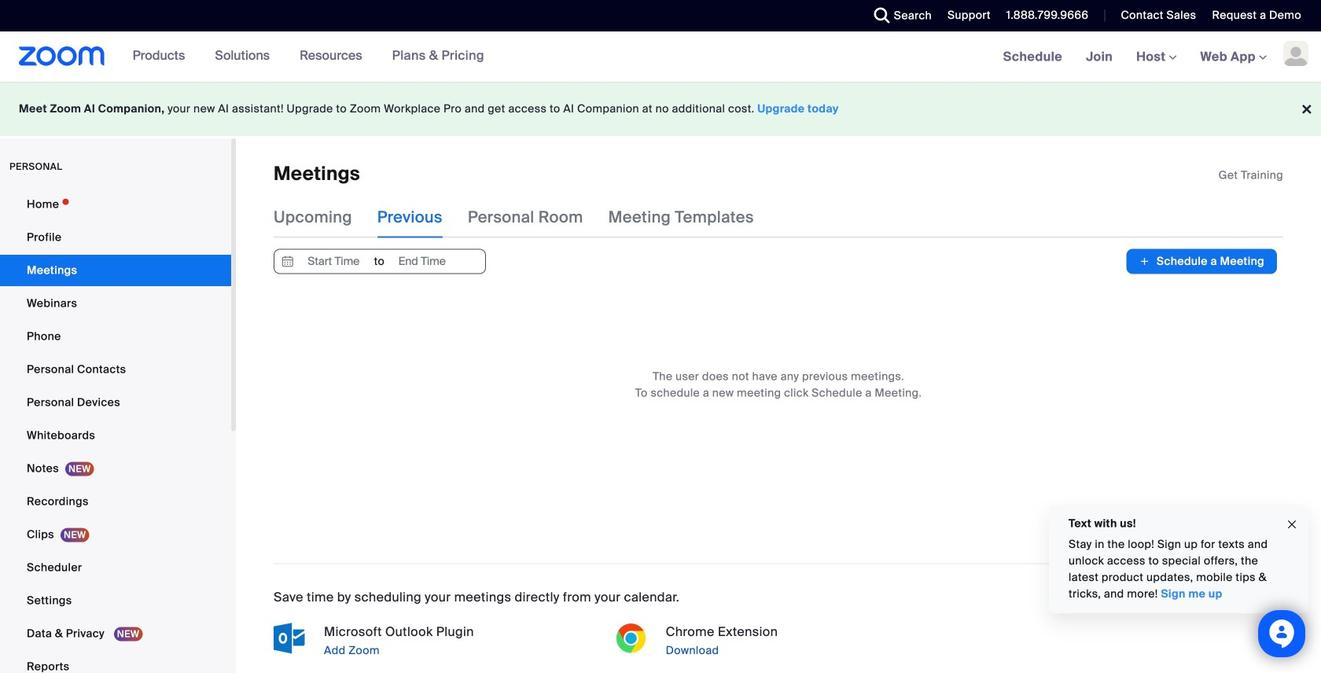 Task type: locate. For each thing, give the bounding box(es) containing it.
footer
[[0, 82, 1322, 136]]

meetings navigation
[[992, 31, 1322, 83]]

application
[[1219, 168, 1284, 183]]

banner
[[0, 31, 1322, 83]]

add image
[[1140, 254, 1151, 269]]

date image
[[279, 250, 297, 273]]



Task type: vqa. For each thing, say whether or not it's contained in the screenshot.
MEETINGS navigation
yes



Task type: describe. For each thing, give the bounding box(es) containing it.
Date Range Picker End field
[[386, 250, 459, 273]]

product information navigation
[[105, 31, 496, 82]]

Date Range Picker Start field
[[297, 250, 370, 273]]

tabs of meeting tab list
[[274, 197, 780, 238]]

close image
[[1286, 516, 1299, 534]]

profile picture image
[[1284, 41, 1309, 66]]

personal menu menu
[[0, 189, 231, 674]]

zoom logo image
[[19, 46, 105, 66]]



